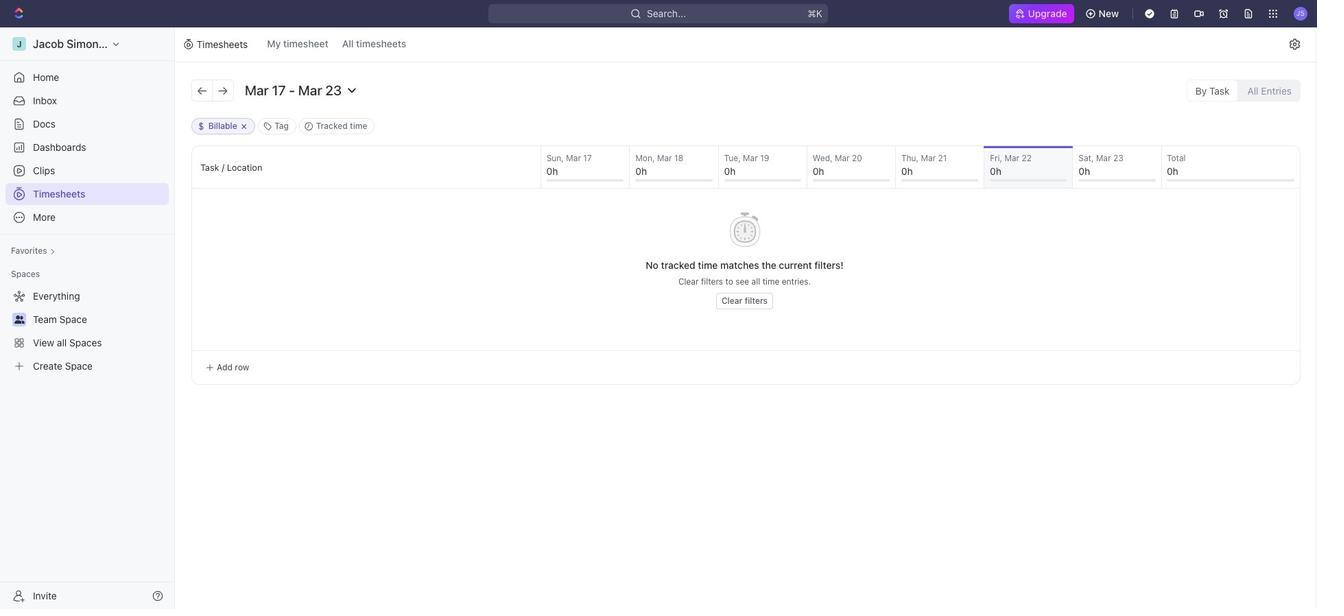 Task type: locate. For each thing, give the bounding box(es) containing it.
user group image
[[14, 316, 24, 324]]

jacob simon's workspace, , element
[[12, 37, 26, 51]]

tree inside sidebar navigation
[[5, 285, 169, 377]]

tree
[[5, 285, 169, 377]]



Task type: describe. For each thing, give the bounding box(es) containing it.
sidebar navigation
[[0, 27, 178, 609]]



Task type: vqa. For each thing, say whether or not it's contained in the screenshot.
user group icon
yes



